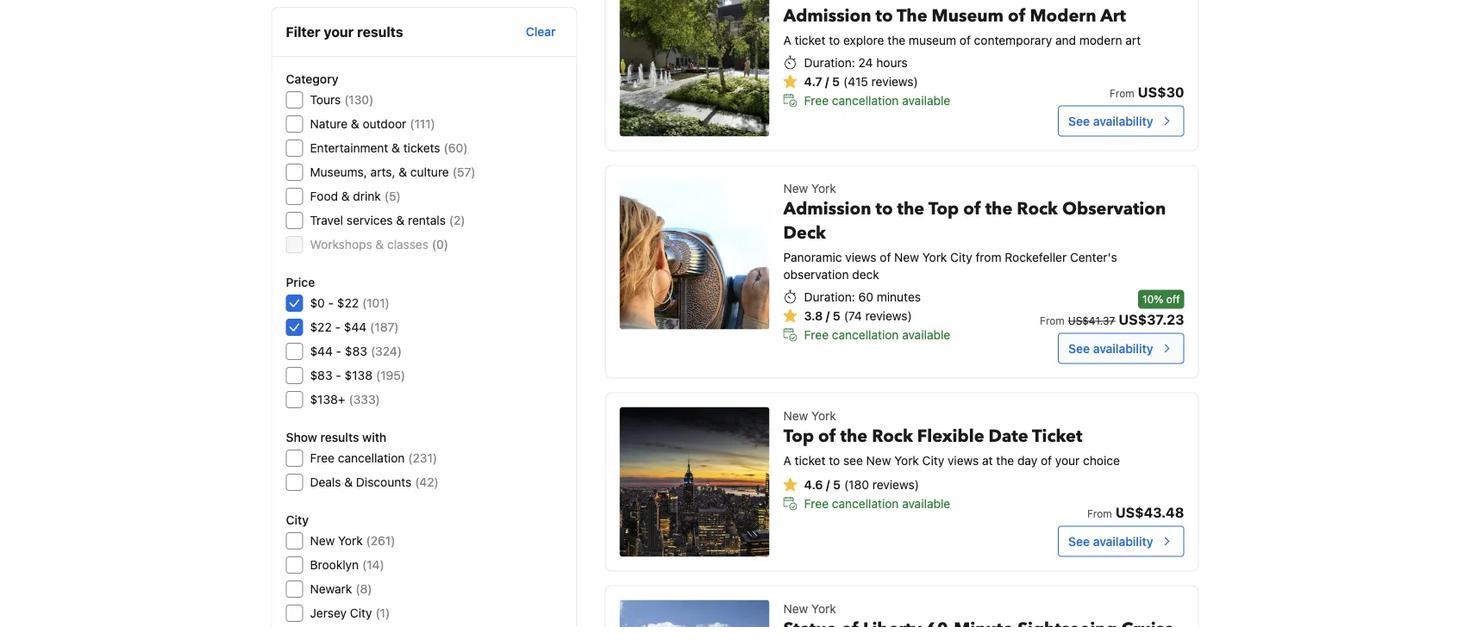 Task type: locate. For each thing, give the bounding box(es) containing it.
a left see
[[783, 454, 791, 468]]

from for top of the rock flexible date ticket
[[1087, 509, 1112, 521]]

free cancellation available for deck
[[804, 328, 950, 342]]

from inside from us$30
[[1110, 88, 1135, 100]]

(8)
[[356, 582, 372, 597]]

0 horizontal spatial $22
[[310, 320, 332, 335]]

0 horizontal spatial rock
[[872, 425, 913, 449]]

1 duration: from the top
[[804, 55, 855, 70]]

0 vertical spatial a
[[783, 33, 791, 47]]

us$41.37
[[1068, 315, 1115, 328]]

free up the deals
[[310, 451, 335, 466]]

2 admission from the top
[[783, 197, 871, 221]]

0 vertical spatial see
[[1069, 114, 1090, 128]]

newark
[[310, 582, 352, 597]]

of
[[1008, 4, 1026, 28], [960, 33, 971, 47], [963, 197, 981, 221], [880, 250, 891, 265], [818, 425, 836, 449], [1041, 454, 1052, 468]]

rock up 4.6 / 5 (180 reviews)
[[872, 425, 913, 449]]

views up deck
[[845, 250, 877, 265]]

york for new york admission to the top of the rock observation deck panoramic views of new york city from rockefeller center's observation deck
[[812, 181, 836, 196]]

your down ticket
[[1055, 454, 1080, 468]]

rock up "rockefeller"
[[1017, 197, 1058, 221]]

duration: up 3.8
[[804, 290, 855, 304]]

tours
[[310, 93, 341, 107]]

1 vertical spatial a
[[783, 454, 791, 468]]

1 vertical spatial 5
[[833, 309, 841, 323]]

free cancellation available down 3.8 / 5 (74 reviews)
[[804, 328, 950, 342]]

ticket up 4.7 at the top of page
[[795, 33, 826, 47]]

from left the us$30
[[1110, 88, 1135, 100]]

admission
[[783, 4, 871, 28], [783, 197, 871, 221]]

a inside admission to the museum of modern art a ticket to explore the museum of contemporary and modern art
[[783, 33, 791, 47]]

admission to the museum of modern art a ticket to explore the museum of contemporary and modern art
[[783, 4, 1141, 47]]

admission up the explore
[[783, 4, 871, 28]]

1 vertical spatial admission
[[783, 197, 871, 221]]

to up deck
[[876, 197, 893, 221]]

new
[[783, 181, 808, 196], [894, 250, 919, 265], [783, 409, 808, 423], [866, 454, 891, 468], [310, 534, 335, 548], [783, 602, 808, 616]]

free cancellation available down 4.7 / 5 (415 reviews) on the right of the page
[[804, 93, 950, 108]]

60
[[858, 290, 874, 304]]

/
[[825, 74, 829, 89], [826, 309, 830, 323], [826, 478, 830, 492]]

1 availability from the top
[[1093, 114, 1153, 128]]

1 see availability from the top
[[1069, 114, 1153, 128]]

results up (130)
[[357, 24, 403, 40]]

0 vertical spatial availability
[[1093, 114, 1153, 128]]

1 vertical spatial /
[[826, 309, 830, 323]]

see availability down 'from us$41.37 us$37.23' at the right of the page
[[1069, 342, 1153, 356]]

see
[[843, 454, 863, 468]]

2 vertical spatial available
[[902, 497, 950, 511]]

modern
[[1030, 4, 1096, 28]]

views inside new york top of the rock flexible date ticket a ticket to see new york city views at the day of your choice
[[948, 454, 979, 468]]

to left see
[[829, 454, 840, 468]]

- for $0
[[328, 296, 334, 310]]

deals
[[310, 476, 341, 490]]

0 vertical spatial free cancellation available
[[804, 93, 950, 108]]

travel
[[310, 213, 343, 228]]

0 vertical spatial 5
[[832, 74, 840, 89]]

from inside 'from us$41.37 us$37.23'
[[1040, 315, 1065, 328]]

a
[[783, 33, 791, 47], [783, 454, 791, 468]]

/ right 3.8
[[826, 309, 830, 323]]

0 vertical spatial ticket
[[795, 33, 826, 47]]

1 horizontal spatial $44
[[344, 320, 367, 335]]

reviews)
[[871, 74, 918, 89], [865, 309, 912, 323], [872, 478, 919, 492]]

views left at
[[948, 454, 979, 468]]

museums,
[[310, 165, 367, 179]]

city inside new york top of the rock flexible date ticket a ticket to see new york city views at the day of your choice
[[922, 454, 944, 468]]

drink
[[353, 189, 381, 204]]

1 vertical spatial duration:
[[804, 290, 855, 304]]

1 horizontal spatial rock
[[1017, 197, 1058, 221]]

reviews) for explore
[[871, 74, 918, 89]]

us$43.48
[[1116, 505, 1184, 521]]

1 vertical spatial views
[[948, 454, 979, 468]]

from us$41.37 us$37.23
[[1040, 312, 1184, 328]]

2 duration: from the top
[[804, 290, 855, 304]]

cancellation down 4.6 / 5 (180 reviews)
[[832, 497, 899, 511]]

new york admission to the top of the rock observation deck panoramic views of new york city from rockefeller center's observation deck
[[783, 181, 1166, 282]]

a left the explore
[[783, 33, 791, 47]]

& right the deals
[[344, 476, 353, 490]]

rockefeller
[[1005, 250, 1067, 265]]

0 horizontal spatial top
[[783, 425, 814, 449]]

2 see availability from the top
[[1069, 342, 1153, 356]]

tours (130)
[[310, 93, 374, 107]]

0 vertical spatial available
[[902, 93, 950, 108]]

0 horizontal spatial $44
[[310, 344, 333, 359]]

contemporary
[[974, 33, 1052, 47]]

1 horizontal spatial top
[[929, 197, 959, 221]]

see for admission to the museum of modern art
[[1069, 114, 1090, 128]]

$83 up the $138+
[[310, 369, 332, 383]]

reviews) for deck
[[865, 309, 912, 323]]

free down 4.6
[[804, 497, 829, 511]]

workshops & classes (0)
[[310, 238, 448, 252]]

availability down from us$43.48
[[1093, 535, 1153, 549]]

1 vertical spatial availability
[[1093, 342, 1153, 356]]

& down travel services & rentals (2)
[[375, 238, 384, 252]]

free down 3.8
[[804, 328, 829, 342]]

(333)
[[349, 393, 380, 407]]

$44 down $22 - $44 (187) at bottom
[[310, 344, 333, 359]]

& for classes
[[375, 238, 384, 252]]

0 vertical spatial your
[[324, 24, 354, 40]]

your inside new york top of the rock flexible date ticket a ticket to see new york city views at the day of your choice
[[1055, 454, 1080, 468]]

3 availability from the top
[[1093, 535, 1153, 549]]

$83 up $83 - $138 (195) at the bottom of page
[[345, 344, 367, 359]]

duration: up 4.7 at the top of page
[[804, 55, 855, 70]]

0 vertical spatial duration:
[[804, 55, 855, 70]]

of right day
[[1041, 454, 1052, 468]]

to inside new york top of the rock flexible date ticket a ticket to see new york city views at the day of your choice
[[829, 454, 840, 468]]

5 left (180
[[833, 478, 841, 492]]

3 see from the top
[[1069, 535, 1090, 549]]

choice
[[1083, 454, 1120, 468]]

0 horizontal spatial views
[[845, 250, 877, 265]]

1 free cancellation available from the top
[[804, 93, 950, 108]]

3 see availability from the top
[[1069, 535, 1153, 549]]

(60)
[[444, 141, 468, 155]]

0 vertical spatial see availability
[[1069, 114, 1153, 128]]

2 vertical spatial from
[[1087, 509, 1112, 521]]

2 available from the top
[[902, 328, 950, 342]]

4.6 / 5 (180 reviews)
[[804, 478, 919, 492]]

of up from
[[963, 197, 981, 221]]

- for $22
[[335, 320, 341, 335]]

with
[[362, 431, 387, 445]]

1 vertical spatial rock
[[872, 425, 913, 449]]

reviews) down hours
[[871, 74, 918, 89]]

reviews) right (180
[[872, 478, 919, 492]]

food & drink (5)
[[310, 189, 401, 204]]

& down (130)
[[351, 117, 359, 131]]

ticket inside admission to the museum of modern art a ticket to explore the museum of contemporary and modern art
[[795, 33, 826, 47]]

0 vertical spatial $22
[[337, 296, 359, 310]]

ticket inside new york top of the rock flexible date ticket a ticket to see new york city views at the day of your choice
[[795, 454, 826, 468]]

4.7
[[804, 74, 822, 89]]

nature
[[310, 117, 348, 131]]

city
[[950, 250, 972, 265], [922, 454, 944, 468], [286, 514, 309, 528], [350, 607, 372, 621]]

2 free cancellation available from the top
[[804, 328, 950, 342]]

5 left (415
[[832, 74, 840, 89]]

available down 4.6 / 5 (180 reviews)
[[902, 497, 950, 511]]

0 vertical spatial reviews)
[[871, 74, 918, 89]]

workshops
[[310, 238, 372, 252]]

top
[[929, 197, 959, 221], [783, 425, 814, 449]]

& for outdoor
[[351, 117, 359, 131]]

views inside new york admission to the top of the rock observation deck panoramic views of new york city from rockefeller center's observation deck
[[845, 250, 877, 265]]

1 vertical spatial see availability
[[1069, 342, 1153, 356]]

see down and
[[1069, 114, 1090, 128]]

top of the rock flexible date ticket image
[[620, 408, 770, 558]]

availability for top of the rock flexible date ticket
[[1093, 535, 1153, 549]]

$83 - $138 (195)
[[310, 369, 405, 383]]

2 vertical spatial reviews)
[[872, 478, 919, 492]]

rentals
[[408, 213, 446, 228]]

reviews) down minutes
[[865, 309, 912, 323]]

0 horizontal spatial $83
[[310, 369, 332, 383]]

flexible
[[917, 425, 984, 449]]

/ right 4.7 at the top of page
[[825, 74, 829, 89]]

5 left (74
[[833, 309, 841, 323]]

& up museums, arts, & culture (57)
[[392, 141, 400, 155]]

your right filter
[[324, 24, 354, 40]]

1 vertical spatial from
[[1040, 315, 1065, 328]]

$22 down $0
[[310, 320, 332, 335]]

jersey city (1)
[[310, 607, 390, 621]]

$44 up $44 - $83 (324)
[[344, 320, 367, 335]]

rock inside new york admission to the top of the rock observation deck panoramic views of new york city from rockefeller center's observation deck
[[1017, 197, 1058, 221]]

2 vertical spatial availability
[[1093, 535, 1153, 549]]

& for tickets
[[392, 141, 400, 155]]

& for drink
[[341, 189, 350, 204]]

ticket up 4.6
[[795, 454, 826, 468]]

0 vertical spatial top
[[929, 197, 959, 221]]

1 horizontal spatial your
[[1055, 454, 1080, 468]]

availability down from us$30
[[1093, 114, 1153, 128]]

&
[[351, 117, 359, 131], [392, 141, 400, 155], [399, 165, 407, 179], [341, 189, 350, 204], [396, 213, 405, 228], [375, 238, 384, 252], [344, 476, 353, 490]]

2 availability from the top
[[1093, 342, 1153, 356]]

2 vertical spatial free cancellation available
[[804, 497, 950, 511]]

new for new york
[[783, 602, 808, 616]]

show results with
[[286, 431, 387, 445]]

(14)
[[362, 558, 384, 573]]

2 ticket from the top
[[795, 454, 826, 468]]

1 vertical spatial your
[[1055, 454, 1080, 468]]

see down from us$43.48
[[1069, 535, 1090, 549]]

results left with
[[320, 431, 359, 445]]

$0 - $22 (101)
[[310, 296, 390, 310]]

admission to the museum of modern art image
[[620, 0, 770, 137]]

5
[[832, 74, 840, 89], [833, 309, 841, 323], [833, 478, 841, 492]]

to left the
[[876, 4, 893, 28]]

cancellation
[[832, 93, 899, 108], [832, 328, 899, 342], [338, 451, 405, 466], [832, 497, 899, 511]]

1 available from the top
[[902, 93, 950, 108]]

& left drink
[[341, 189, 350, 204]]

1 vertical spatial top
[[783, 425, 814, 449]]

from inside from us$43.48
[[1087, 509, 1112, 521]]

0 vertical spatial views
[[845, 250, 877, 265]]

cancellation down 4.7 / 5 (415 reviews) on the right of the page
[[832, 93, 899, 108]]

rock inside new york top of the rock flexible date ticket a ticket to see new york city views at the day of your choice
[[872, 425, 913, 449]]

1 vertical spatial ticket
[[795, 454, 826, 468]]

see availability down from us$43.48
[[1069, 535, 1153, 549]]

available down hours
[[902, 93, 950, 108]]

new for new york top of the rock flexible date ticket a ticket to see new york city views at the day of your choice
[[783, 409, 808, 423]]

2 vertical spatial see
[[1069, 535, 1090, 549]]

category
[[286, 72, 338, 86]]

1 ticket from the top
[[795, 33, 826, 47]]

of down 'museum'
[[960, 33, 971, 47]]

1 vertical spatial see
[[1069, 342, 1090, 356]]

1 vertical spatial free cancellation available
[[804, 328, 950, 342]]

available
[[902, 93, 950, 108], [902, 328, 950, 342], [902, 497, 950, 511]]

3 available from the top
[[902, 497, 950, 511]]

entertainment & tickets (60)
[[310, 141, 468, 155]]

new york
[[783, 602, 836, 616]]

1 see from the top
[[1069, 114, 1090, 128]]

center's
[[1070, 250, 1117, 265]]

$22 up $22 - $44 (187) at bottom
[[337, 296, 359, 310]]

from for admission to the museum of modern art
[[1110, 88, 1135, 100]]

2 a from the top
[[783, 454, 791, 468]]

0 vertical spatial results
[[357, 24, 403, 40]]

0 horizontal spatial your
[[324, 24, 354, 40]]

0 vertical spatial rock
[[1017, 197, 1058, 221]]

-
[[328, 296, 334, 310], [335, 320, 341, 335], [336, 344, 342, 359], [336, 369, 341, 383]]

admission up deck
[[783, 197, 871, 221]]

free cancellation available down 4.6 / 5 (180 reviews)
[[804, 497, 950, 511]]

- right $0
[[328, 296, 334, 310]]

1 horizontal spatial views
[[948, 454, 979, 468]]

(415
[[843, 74, 868, 89]]

0 vertical spatial /
[[825, 74, 829, 89]]

$83
[[345, 344, 367, 359], [310, 369, 332, 383]]

available down minutes
[[902, 328, 950, 342]]

1 admission from the top
[[783, 4, 871, 28]]

0 vertical spatial admission
[[783, 4, 871, 28]]

2 see from the top
[[1069, 342, 1090, 356]]

see availability down from us$30
[[1069, 114, 1153, 128]]

/ right 4.6
[[826, 478, 830, 492]]

1 horizontal spatial $83
[[345, 344, 367, 359]]

1 vertical spatial reviews)
[[865, 309, 912, 323]]

2 vertical spatial see availability
[[1069, 535, 1153, 549]]

- down $22 - $44 (187) at bottom
[[336, 344, 342, 359]]

deck
[[852, 268, 879, 282]]

- down $0 - $22 (101)
[[335, 320, 341, 335]]

1 vertical spatial available
[[902, 328, 950, 342]]

$44
[[344, 320, 367, 335], [310, 344, 333, 359]]

availability down 'from us$41.37 us$37.23' at the right of the page
[[1093, 342, 1153, 356]]

1 vertical spatial $83
[[310, 369, 332, 383]]

5 for deck
[[833, 309, 841, 323]]

0 vertical spatial $83
[[345, 344, 367, 359]]

see down us$41.37
[[1069, 342, 1090, 356]]

clear button
[[519, 16, 563, 47]]

& for discounts
[[344, 476, 353, 490]]

from left us$43.48
[[1087, 509, 1112, 521]]

york
[[812, 181, 836, 196], [922, 250, 947, 265], [812, 409, 836, 423], [894, 454, 919, 468], [338, 534, 363, 548], [812, 602, 836, 616]]

views
[[845, 250, 877, 265], [948, 454, 979, 468]]

availability
[[1093, 114, 1153, 128], [1093, 342, 1153, 356], [1093, 535, 1153, 549]]

1 vertical spatial $22
[[310, 320, 332, 335]]

(1)
[[376, 607, 390, 621]]

0 vertical spatial from
[[1110, 88, 1135, 100]]

- left "$138" in the left bottom of the page
[[336, 369, 341, 383]]

from left us$41.37
[[1040, 315, 1065, 328]]

1 a from the top
[[783, 33, 791, 47]]

from
[[1110, 88, 1135, 100], [1040, 315, 1065, 328], [1087, 509, 1112, 521]]

arts,
[[370, 165, 395, 179]]



Task type: describe. For each thing, give the bounding box(es) containing it.
price
[[286, 276, 315, 290]]

5 for explore
[[832, 74, 840, 89]]

see for top of the rock flexible date ticket
[[1069, 535, 1090, 549]]

new york (261)
[[310, 534, 395, 548]]

travel services & rentals (2)
[[310, 213, 465, 228]]

3 free cancellation available from the top
[[804, 497, 950, 511]]

clear
[[526, 25, 556, 39]]

new for new york admission to the top of the rock observation deck panoramic views of new york city from rockefeller center's observation deck
[[783, 181, 808, 196]]

observation
[[783, 268, 849, 282]]

new york top of the rock flexible date ticket a ticket to see new york city views at the day of your choice
[[783, 409, 1120, 468]]

new for new york (261)
[[310, 534, 335, 548]]

york for new york
[[812, 602, 836, 616]]

duration: 24 hours
[[804, 55, 908, 70]]

day
[[1018, 454, 1038, 468]]

date
[[989, 425, 1028, 449]]

(324)
[[371, 344, 402, 359]]

3.8 / 5 (74 reviews)
[[804, 309, 912, 323]]

& up classes
[[396, 213, 405, 228]]

observation
[[1062, 197, 1166, 221]]

newark (8)
[[310, 582, 372, 597]]

24
[[858, 55, 873, 70]]

us$37.23
[[1119, 312, 1184, 328]]

see availability for admission to the museum of modern art
[[1069, 114, 1153, 128]]

$138+ (333)
[[310, 393, 380, 407]]

$138+
[[310, 393, 345, 407]]

discounts
[[356, 476, 412, 490]]

/ for deck
[[826, 309, 830, 323]]

explore
[[843, 33, 884, 47]]

(57)
[[453, 165, 476, 179]]

cancellation down 3.8 / 5 (74 reviews)
[[832, 328, 899, 342]]

deck
[[783, 221, 826, 245]]

statue of liberty 60-minute sightseeing cruise - flexible departure image
[[620, 601, 770, 628]]

0 vertical spatial $44
[[344, 320, 367, 335]]

jersey
[[310, 607, 347, 621]]

(111)
[[410, 117, 435, 131]]

of up contemporary
[[1008, 4, 1026, 28]]

duration: for explore
[[804, 55, 855, 70]]

top inside new york admission to the top of the rock observation deck panoramic views of new york city from rockefeller center's observation deck
[[929, 197, 959, 221]]

duration: 60 minutes
[[804, 290, 921, 304]]

availability for admission to the top of the rock observation deck
[[1093, 342, 1153, 356]]

available for museum
[[902, 93, 950, 108]]

ticket
[[1032, 425, 1083, 449]]

to left the explore
[[829, 33, 840, 47]]

see for admission to the top of the rock observation deck
[[1069, 342, 1090, 356]]

free cancellation available for explore
[[804, 93, 950, 108]]

at
[[982, 454, 993, 468]]

nature & outdoor (111)
[[310, 117, 435, 131]]

3.8
[[804, 309, 823, 323]]

services
[[347, 213, 393, 228]]

museum
[[932, 4, 1004, 28]]

duration: for deck
[[804, 290, 855, 304]]

the inside admission to the museum of modern art a ticket to explore the museum of contemporary and modern art
[[888, 33, 906, 47]]

$44 - $83 (324)
[[310, 344, 402, 359]]

4.6
[[804, 478, 823, 492]]

(42)
[[415, 476, 439, 490]]

free down 4.7 at the top of page
[[804, 93, 829, 108]]

of up minutes
[[880, 250, 891, 265]]

filter your results
[[286, 24, 403, 40]]

off
[[1166, 294, 1180, 306]]

and
[[1055, 33, 1076, 47]]

art
[[1126, 33, 1141, 47]]

see availability for admission to the top of the rock observation deck
[[1069, 342, 1153, 356]]

2 vertical spatial /
[[826, 478, 830, 492]]

(101)
[[362, 296, 390, 310]]

1 vertical spatial $44
[[310, 344, 333, 359]]

museums, arts, & culture (57)
[[310, 165, 476, 179]]

york for new york top of the rock flexible date ticket a ticket to see new york city views at the day of your choice
[[812, 409, 836, 423]]

from us$30
[[1110, 84, 1184, 100]]

$22 - $44 (187)
[[310, 320, 399, 335]]

from
[[976, 250, 1002, 265]]

panoramic
[[783, 250, 842, 265]]

from us$43.48
[[1087, 505, 1184, 521]]

of up 4.6
[[818, 425, 836, 449]]

admission to the top of the rock observation deck image
[[620, 180, 770, 330]]

(2)
[[449, 213, 465, 228]]

the
[[897, 4, 928, 28]]

museum
[[909, 33, 956, 47]]

new york link
[[605, 586, 1199, 628]]

admission inside new york admission to the top of the rock observation deck panoramic views of new york city from rockefeller center's observation deck
[[783, 197, 871, 221]]

availability for admission to the museum of modern art
[[1093, 114, 1153, 128]]

- for $44
[[336, 344, 342, 359]]

hours
[[876, 55, 908, 70]]

1 vertical spatial results
[[320, 431, 359, 445]]

$138
[[345, 369, 373, 383]]

available for to
[[902, 328, 950, 342]]

cancellation down with
[[338, 451, 405, 466]]

(5)
[[384, 189, 401, 204]]

(261)
[[366, 534, 395, 548]]

(231)
[[408, 451, 437, 466]]

(187)
[[370, 320, 399, 335]]

deals & discounts (42)
[[310, 476, 439, 490]]

(130)
[[344, 93, 374, 107]]

(74
[[844, 309, 862, 323]]

$0
[[310, 296, 325, 310]]

top inside new york top of the rock flexible date ticket a ticket to see new york city views at the day of your choice
[[783, 425, 814, 449]]

10%
[[1143, 294, 1164, 306]]

city inside new york admission to the top of the rock observation deck panoramic views of new york city from rockefeller center's observation deck
[[950, 250, 972, 265]]

& right arts,
[[399, 165, 407, 179]]

to inside new york admission to the top of the rock observation deck panoramic views of new york city from rockefeller center's observation deck
[[876, 197, 893, 221]]

brooklyn
[[310, 558, 359, 573]]

minutes
[[877, 290, 921, 304]]

a inside new york top of the rock flexible date ticket a ticket to see new york city views at the day of your choice
[[783, 454, 791, 468]]

brooklyn (14)
[[310, 558, 384, 573]]

1 horizontal spatial $22
[[337, 296, 359, 310]]

2 vertical spatial 5
[[833, 478, 841, 492]]

free cancellation (231)
[[310, 451, 437, 466]]

- for $83
[[336, 369, 341, 383]]

filter
[[286, 24, 320, 40]]

outdoor
[[363, 117, 406, 131]]

admission inside admission to the museum of modern art a ticket to explore the museum of contemporary and modern art
[[783, 4, 871, 28]]

classes
[[387, 238, 429, 252]]

(180
[[844, 478, 869, 492]]

tickets
[[403, 141, 440, 155]]

entertainment
[[310, 141, 388, 155]]

/ for explore
[[825, 74, 829, 89]]

modern
[[1079, 33, 1122, 47]]

see availability for top of the rock flexible date ticket
[[1069, 535, 1153, 549]]

food
[[310, 189, 338, 204]]

4.7 / 5 (415 reviews)
[[804, 74, 918, 89]]

york for new york (261)
[[338, 534, 363, 548]]



Task type: vqa. For each thing, say whether or not it's contained in the screenshot.


